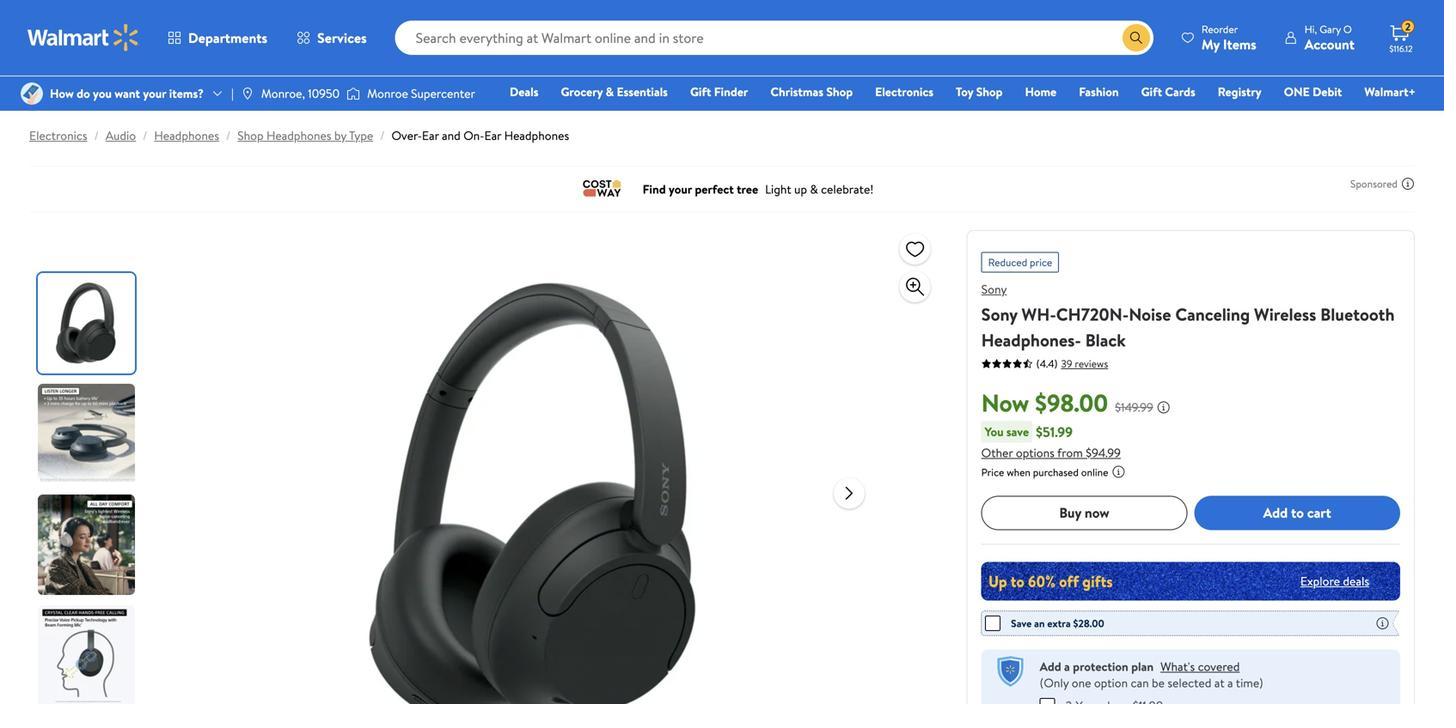 Task type: describe. For each thing, give the bounding box(es) containing it.
items
[[1223, 35, 1257, 54]]

hi, gary o account
[[1305, 22, 1355, 54]]

grocery & essentials link
[[553, 83, 676, 101]]

learn more about strikethrough prices image
[[1157, 401, 1171, 415]]

add a protection plan what's covered (only one option can be selected at a time)
[[1040, 659, 1264, 692]]

headphones link
[[154, 127, 219, 144]]

other
[[982, 445, 1013, 461]]

home
[[1025, 83, 1057, 100]]

save an extra $28.00
[[1011, 617, 1104, 631]]

reviews
[[1075, 357, 1108, 371]]

monroe, 10950
[[261, 85, 340, 102]]

gift for gift finder
[[690, 83, 711, 100]]

deals
[[510, 83, 539, 100]]

39
[[1061, 357, 1072, 371]]

2
[[1405, 20, 1411, 34]]

debit
[[1313, 83, 1342, 100]]

2 / from the left
[[143, 127, 147, 144]]

audio
[[106, 127, 136, 144]]

shop for christmas shop
[[826, 83, 853, 100]]

save
[[1011, 617, 1032, 631]]

purchased
[[1033, 465, 1079, 480]]

1 vertical spatial electronics link
[[29, 127, 87, 144]]

over-
[[392, 127, 422, 144]]

save an extra $28.00 element
[[985, 615, 1104, 633]]

1 / from the left
[[94, 127, 99, 144]]

items?
[[169, 85, 204, 102]]

sony wh-ch720n-noise canceling wireless bluetooth headphones- black image
[[270, 230, 820, 705]]

gift cards
[[1141, 83, 1196, 100]]

0 horizontal spatial a
[[1064, 659, 1070, 676]]

sony link
[[982, 281, 1007, 298]]

 image for how do you want your items?
[[21, 83, 43, 105]]

2 sony from the top
[[982, 303, 1018, 327]]

1 horizontal spatial electronics link
[[868, 83, 941, 101]]

walmart image
[[28, 24, 139, 52]]

3-Year plan - $11.00 checkbox
[[1040, 699, 1055, 705]]

$51.99
[[1036, 423, 1073, 442]]

0 horizontal spatial shop
[[237, 127, 264, 144]]

covered
[[1198, 659, 1240, 676]]

explore
[[1301, 573, 1340, 590]]

2 headphones from the left
[[266, 127, 331, 144]]

account
[[1305, 35, 1355, 54]]

my
[[1202, 35, 1220, 54]]

sony wh-ch720n-noise canceling wireless bluetooth headphones- black - image 3 of 12 image
[[38, 495, 138, 596]]

3 / from the left
[[226, 127, 231, 144]]

you save $51.99 other options from $94.99
[[982, 423, 1121, 461]]

departments button
[[153, 17, 282, 58]]

 image for monroe supercenter
[[347, 85, 360, 102]]

do
[[77, 85, 90, 102]]

3 headphones from the left
[[504, 127, 569, 144]]

wpp logo image
[[995, 657, 1026, 688]]

sony wh-ch720n-noise canceling wireless bluetooth headphones- black - image 4 of 12 image
[[38, 606, 138, 705]]

$98.00
[[1035, 386, 1108, 420]]

price
[[982, 465, 1004, 480]]

add to cart
[[1263, 504, 1331, 523]]

fashion link
[[1071, 83, 1127, 101]]

reduced
[[988, 255, 1027, 270]]

shop for toy shop
[[976, 83, 1003, 100]]

$28.00
[[1073, 617, 1104, 631]]

walmart+ link
[[1357, 83, 1424, 101]]

deals link
[[502, 83, 546, 101]]

4 / from the left
[[380, 127, 385, 144]]

one
[[1072, 675, 1091, 692]]

you
[[93, 85, 112, 102]]

toy shop link
[[948, 83, 1011, 101]]

be
[[1152, 675, 1165, 692]]

toy shop
[[956, 83, 1003, 100]]

electronics for electronics / audio / headphones / shop headphones by type / over-ear and on-ear headphones
[[29, 127, 87, 144]]

$94.99
[[1086, 445, 1121, 461]]

headphones-
[[982, 328, 1081, 352]]

protection
[[1073, 659, 1129, 676]]

gift finder
[[690, 83, 748, 100]]

monroe supercenter
[[367, 85, 475, 102]]

sony wh-ch720n-noise canceling wireless bluetooth headphones- black - image 2 of 12 image
[[38, 384, 138, 485]]

and
[[442, 127, 461, 144]]

|
[[231, 85, 234, 102]]

sony wh-ch720n-noise canceling wireless bluetooth headphones- black - image 1 of 12 image
[[38, 273, 138, 374]]

selected
[[1168, 675, 1212, 692]]

(only
[[1040, 675, 1069, 692]]

gary
[[1320, 22, 1341, 37]]

10950
[[308, 85, 340, 102]]

ad disclaimer and feedback image
[[1401, 177, 1415, 191]]

monroe,
[[261, 85, 305, 102]]

essentials
[[617, 83, 668, 100]]

2 ear from the left
[[484, 127, 501, 144]]

extra
[[1047, 617, 1071, 631]]

option
[[1094, 675, 1128, 692]]

1 horizontal spatial a
[[1228, 675, 1233, 692]]

to
[[1291, 504, 1304, 523]]

black
[[1085, 328, 1126, 352]]

add for add to cart
[[1263, 504, 1288, 523]]

how
[[50, 85, 74, 102]]

add for add a protection plan what's covered (only one option can be selected at a time)
[[1040, 659, 1061, 676]]

ch720n-
[[1056, 303, 1129, 327]]



Task type: locate. For each thing, give the bounding box(es) containing it.
type
[[349, 127, 373, 144]]

noise
[[1129, 303, 1171, 327]]

headphones down items?
[[154, 127, 219, 144]]

add up 3-year plan - $11.00 option
[[1040, 659, 1061, 676]]

one debit link
[[1276, 83, 1350, 101]]

cart
[[1307, 504, 1331, 523]]

0 horizontal spatial  image
[[21, 83, 43, 105]]

deals
[[1343, 573, 1370, 590]]

Save an extra $28.00 checkbox
[[985, 616, 1001, 632]]

registry
[[1218, 83, 1262, 100]]

0 horizontal spatial gift
[[690, 83, 711, 100]]

1 sony from the top
[[982, 281, 1007, 298]]

39 reviews link
[[1058, 357, 1108, 371]]

options
[[1016, 445, 1055, 461]]

online
[[1081, 465, 1108, 480]]

shop right toy
[[976, 83, 1003, 100]]

1 ear from the left
[[422, 127, 439, 144]]

0 horizontal spatial electronics
[[29, 127, 87, 144]]

headphones
[[154, 127, 219, 144], [266, 127, 331, 144], [504, 127, 569, 144]]

save
[[1007, 424, 1029, 440]]

gift left finder
[[690, 83, 711, 100]]

now
[[1085, 504, 1110, 523]]

electronics link down how
[[29, 127, 87, 144]]

search icon image
[[1130, 31, 1143, 45]]

headphones down the deals link
[[504, 127, 569, 144]]

0 horizontal spatial add
[[1040, 659, 1061, 676]]

finder
[[714, 83, 748, 100]]

by
[[334, 127, 347, 144]]

ear left and
[[422, 127, 439, 144]]

from
[[1057, 445, 1083, 461]]

up to sixty percent off deals. shop now. image
[[982, 562, 1400, 601]]

ear
[[422, 127, 439, 144], [484, 127, 501, 144]]

want
[[115, 85, 140, 102]]

legal information image
[[1112, 465, 1126, 479]]

shop headphones by type link
[[237, 127, 373, 144]]

shop down monroe,
[[237, 127, 264, 144]]

services
[[317, 28, 367, 47]]

electronics / audio / headphones / shop headphones by type / over-ear and on-ear headphones
[[29, 127, 569, 144]]

services button
[[282, 17, 381, 58]]

headphones left the by
[[266, 127, 331, 144]]

 image
[[21, 83, 43, 105], [347, 85, 360, 102], [241, 87, 254, 101]]

monroe
[[367, 85, 408, 102]]

supercenter
[[411, 85, 475, 102]]

1 horizontal spatial headphones
[[266, 127, 331, 144]]

shop inside 'link'
[[976, 83, 1003, 100]]

1 horizontal spatial add
[[1263, 504, 1288, 523]]

/ left audio
[[94, 127, 99, 144]]

electronics down how
[[29, 127, 87, 144]]

buy now
[[1059, 504, 1110, 523]]

0 vertical spatial electronics
[[875, 83, 934, 100]]

/ right audio
[[143, 127, 147, 144]]

ear right and
[[484, 127, 501, 144]]

what's
[[1161, 659, 1195, 676]]

add inside button
[[1263, 504, 1288, 523]]

1 horizontal spatial electronics
[[875, 83, 934, 100]]

0 vertical spatial electronics link
[[868, 83, 941, 101]]

now $98.00
[[982, 386, 1108, 420]]

2 horizontal spatial headphones
[[504, 127, 569, 144]]

gift
[[690, 83, 711, 100], [1141, 83, 1162, 100]]

gift cards link
[[1134, 83, 1203, 101]]

2 horizontal spatial shop
[[976, 83, 1003, 100]]

add
[[1263, 504, 1288, 523], [1040, 659, 1061, 676]]

1 vertical spatial sony
[[982, 303, 1018, 327]]

Walmart Site-Wide search field
[[395, 21, 1154, 55]]

over-ear and on-ear headphones link
[[392, 127, 569, 144]]

buy
[[1059, 504, 1082, 523]]

how do you want your items?
[[50, 85, 204, 102]]

explore deals link
[[1294, 567, 1376, 597]]

0 horizontal spatial headphones
[[154, 127, 219, 144]]

(4.4) 39 reviews
[[1037, 357, 1108, 371]]

walmart+
[[1365, 83, 1416, 100]]

add to cart button
[[1194, 496, 1400, 531]]

a left one
[[1064, 659, 1070, 676]]

&
[[606, 83, 614, 100]]

0 horizontal spatial electronics link
[[29, 127, 87, 144]]

reorder my items
[[1202, 22, 1257, 54]]

electronics link
[[868, 83, 941, 101], [29, 127, 87, 144]]

bluetooth
[[1321, 303, 1395, 327]]

add to favorites list, sony wh-ch720n-noise canceling wireless bluetooth headphones- black image
[[905, 239, 926, 260]]

shop
[[826, 83, 853, 100], [976, 83, 1003, 100], [237, 127, 264, 144]]

1 vertical spatial add
[[1040, 659, 1061, 676]]

christmas
[[771, 83, 824, 100]]

fashion
[[1079, 83, 1119, 100]]

now
[[982, 386, 1029, 420]]

gift for gift cards
[[1141, 83, 1162, 100]]

electronics link left toy
[[868, 83, 941, 101]]

electronics left toy
[[875, 83, 934, 100]]

$149.99
[[1115, 399, 1154, 416]]

christmas shop link
[[763, 83, 861, 101]]

sponsored
[[1351, 177, 1398, 191]]

a right at at the bottom of page
[[1228, 675, 1233, 692]]

buy now button
[[982, 496, 1188, 531]]

0 vertical spatial add
[[1263, 504, 1288, 523]]

grocery & essentials
[[561, 83, 668, 100]]

 image right 10950
[[347, 85, 360, 102]]

 image right |
[[241, 87, 254, 101]]

can
[[1131, 675, 1149, 692]]

0 horizontal spatial ear
[[422, 127, 439, 144]]

2 gift from the left
[[1141, 83, 1162, 100]]

 image for monroe, 10950
[[241, 87, 254, 101]]

/ right type
[[380, 127, 385, 144]]

sony down sony link
[[982, 303, 1018, 327]]

one
[[1284, 83, 1310, 100]]

an
[[1034, 617, 1045, 631]]

1 horizontal spatial  image
[[241, 87, 254, 101]]

1 horizontal spatial gift
[[1141, 83, 1162, 100]]

Search search field
[[395, 21, 1154, 55]]

explore deals
[[1301, 573, 1370, 590]]

grocery
[[561, 83, 603, 100]]

more information on savings image
[[1376, 617, 1390, 631]]

a
[[1064, 659, 1070, 676], [1228, 675, 1233, 692]]

one debit
[[1284, 83, 1342, 100]]

1 gift from the left
[[690, 83, 711, 100]]

shop right the christmas
[[826, 83, 853, 100]]

sony down reduced
[[982, 281, 1007, 298]]

/ right headphones "link"
[[226, 127, 231, 144]]

registry link
[[1210, 83, 1270, 101]]

what's covered button
[[1161, 659, 1240, 676]]

when
[[1007, 465, 1031, 480]]

o
[[1344, 22, 1352, 37]]

zoom image modal image
[[905, 277, 926, 297]]

at
[[1215, 675, 1225, 692]]

time)
[[1236, 675, 1264, 692]]

hi,
[[1305, 22, 1317, 37]]

home link
[[1017, 83, 1064, 101]]

add inside add a protection plan what's covered (only one option can be selected at a time)
[[1040, 659, 1061, 676]]

price
[[1030, 255, 1052, 270]]

gift left cards
[[1141, 83, 1162, 100]]

1 horizontal spatial ear
[[484, 127, 501, 144]]

next media item image
[[839, 484, 860, 504]]

1 horizontal spatial shop
[[826, 83, 853, 100]]

1 headphones from the left
[[154, 127, 219, 144]]

2 horizontal spatial  image
[[347, 85, 360, 102]]

0 vertical spatial sony
[[982, 281, 1007, 298]]

your
[[143, 85, 166, 102]]

 image left how
[[21, 83, 43, 105]]

canceling
[[1176, 303, 1250, 327]]

reduced price
[[988, 255, 1052, 270]]

electronics for electronics
[[875, 83, 934, 100]]

add left to at right bottom
[[1263, 504, 1288, 523]]

1 vertical spatial electronics
[[29, 127, 87, 144]]



Task type: vqa. For each thing, say whether or not it's contained in the screenshot.
One Debit
yes



